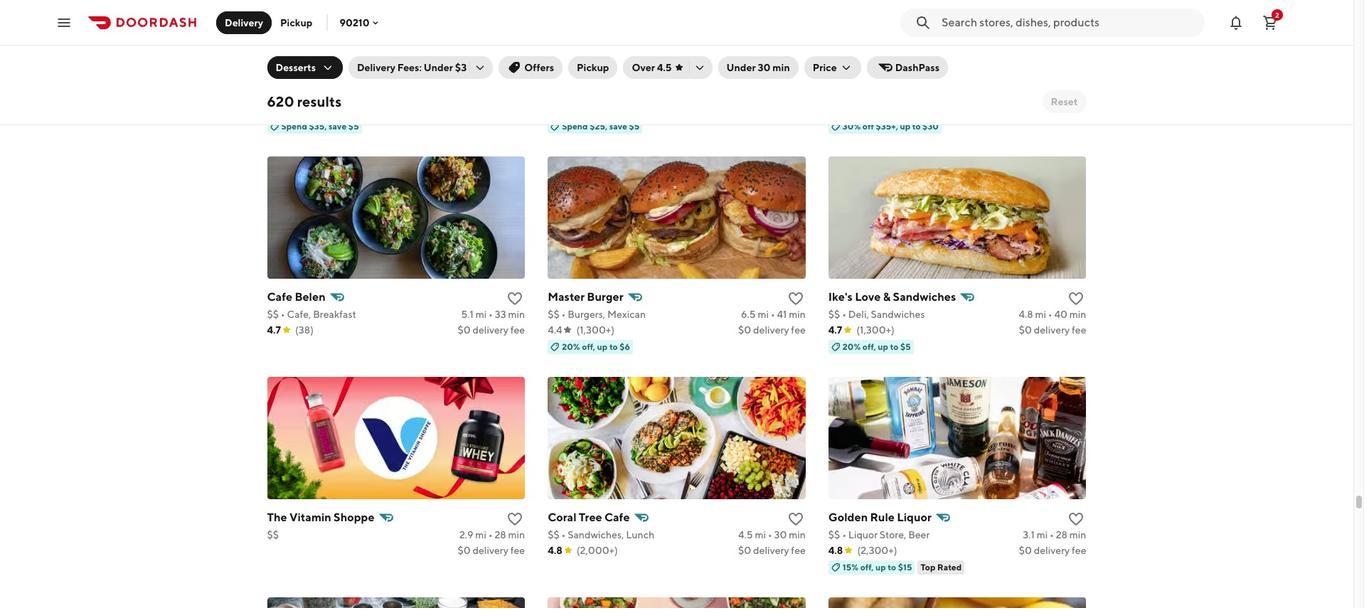 Task type: describe. For each thing, give the bounding box(es) containing it.
620 results
[[267, 93, 342, 110]]

$​0 for golden rule liquor
[[1019, 545, 1032, 556]]

40
[[1055, 309, 1068, 320]]

over
[[632, 62, 655, 73]]

pickup for leftmost pickup button
[[280, 17, 313, 28]]

rated
[[938, 562, 962, 572]]

5.1 mi • 33 min
[[461, 309, 525, 320]]

(38)
[[295, 324, 314, 336]]

$35,
[[309, 121, 327, 131]]

1 vertical spatial 33
[[495, 309, 506, 320]]

fees:
[[398, 62, 422, 73]]

delivery for ike's love & sandwiches
[[1034, 324, 1070, 336]]

mi for ike's love & sandwiches
[[1035, 309, 1047, 320]]

spend for spend $25, save $5
[[562, 121, 588, 131]]

mi for the vitamin shoppe
[[475, 529, 487, 540]]

to for 20% off, up to $6
[[610, 341, 618, 352]]

pickup for the right pickup button
[[577, 62, 609, 73]]

$$ • cafe, breakfast
[[267, 309, 356, 320]]

master
[[548, 290, 585, 304]]

4.5 mi • 30 min
[[738, 529, 806, 540]]

1 under from the left
[[424, 62, 453, 73]]

to for 20% off, up to $5
[[890, 341, 899, 352]]

4.8 mi • 40 min
[[1019, 309, 1087, 320]]

min inside pavilions beer, wine & spirits 1.9 mi • 33 min $​0 delivery fee
[[1070, 88, 1087, 99]]

30% off $35+, up to $30
[[843, 121, 939, 131]]

click to add this store to your saved list image for the vitamin shoppe
[[507, 511, 524, 528]]

sandwiches for ike's love & sandwiches
[[893, 290, 956, 304]]

30%
[[843, 121, 861, 131]]

offers
[[525, 62, 554, 73]]

the vitamin shoppe
[[267, 511, 375, 524]]

0 vertical spatial cafe
[[267, 290, 292, 304]]

cafe belen
[[267, 290, 326, 304]]

results
[[297, 93, 342, 110]]

liquor for golden rule liquor
[[897, 511, 932, 524]]

sandwiches for $$ • deli, sandwiches
[[871, 309, 925, 320]]

up right $35+,
[[900, 121, 911, 131]]

dashpass
[[895, 62, 940, 73]]

the
[[267, 511, 287, 524]]

4.7 left '(430)'
[[267, 104, 281, 115]]

$$ • sandwiches, lunch
[[548, 529, 655, 540]]

spirits
[[949, 69, 983, 83]]

delivery for delivery
[[225, 17, 263, 28]]

& inside pavilions beer, wine & spirits 1.9 mi • 33 min $​0 delivery fee
[[939, 69, 947, 83]]

$​0 delivery fee for coral tree cafe
[[738, 545, 806, 556]]

lunch
[[626, 529, 655, 540]]

wine
[[908, 69, 937, 83]]

$$ down the the
[[267, 529, 279, 540]]

delivery button
[[216, 11, 272, 34]]

terner's
[[267, 69, 310, 83]]

pavilions
[[829, 69, 876, 83]]

$​0 for ike's love & sandwiches
[[1019, 324, 1032, 336]]

2 horizontal spatial 4.8
[[1019, 309, 1033, 320]]

20% for master
[[562, 341, 580, 352]]

delivery down 2.9 mi • 28 min
[[473, 545, 509, 556]]

1 vertical spatial &
[[883, 290, 891, 304]]

$​0 inside pavilions beer, wine & spirits 1.9 mi • 33 min $​0 delivery fee
[[1019, 104, 1032, 115]]

coral
[[548, 511, 577, 524]]

spend $25, save $5
[[562, 121, 640, 131]]

mexican
[[608, 309, 646, 320]]

2.9 mi • 28 min
[[460, 529, 525, 540]]

(430)
[[295, 104, 321, 115]]

$​0 delivery fee for cafe belen
[[458, 324, 525, 336]]

4.8 for golden rule liquor
[[829, 545, 843, 556]]

spend for spend $35, save $5
[[281, 121, 307, 131]]

delivery fees: under $3
[[357, 62, 467, 73]]

golden
[[829, 511, 868, 524]]

coral tree cafe
[[548, 511, 630, 524]]

delivery for golden rule liquor
[[1034, 545, 1070, 556]]

over 4.5 button
[[624, 56, 713, 79]]

mi for golden rule liquor
[[1037, 529, 1048, 540]]

$$ for master burger
[[548, 309, 560, 320]]

fee for master burger
[[791, 324, 806, 336]]

15% off, up to $15
[[843, 562, 912, 572]]

notification bell image
[[1228, 14, 1245, 31]]

spend $35, save $5
[[281, 121, 359, 131]]

vitamin
[[290, 511, 331, 524]]

0 vertical spatial liquor
[[312, 69, 347, 83]]

master burger
[[548, 290, 624, 304]]

$$ • liquor store, beer
[[829, 529, 930, 540]]

$​0 delivery fee for golden rule liquor
[[1019, 545, 1087, 556]]

price
[[813, 62, 837, 73]]

$5 for spend $35, save $5
[[348, 121, 359, 131]]

min for the vitamin shoppe
[[508, 529, 525, 540]]

fee inside pavilions beer, wine & spirits 1.9 mi • 33 min $​0 delivery fee
[[1072, 104, 1087, 115]]

4.5 inside button
[[657, 62, 672, 73]]

top rated
[[921, 562, 962, 572]]

delivery inside pavilions beer, wine & spirits 1.9 mi • 33 min $​0 delivery fee
[[1034, 104, 1070, 115]]

$30
[[923, 121, 939, 131]]

2
[[1276, 10, 1280, 19]]

$​0 down 2.9
[[458, 545, 471, 556]]

min for coral tree cafe
[[789, 529, 806, 540]]

4.7 for ike's love & sandwiches
[[829, 324, 843, 336]]

terner's liquor
[[267, 69, 347, 83]]

6.5 mi • 41 min
[[741, 309, 806, 320]]

28 for the vitamin shoppe
[[495, 529, 506, 540]]

mi for master burger
[[758, 309, 769, 320]]

delivery for coral tree cafe
[[753, 545, 789, 556]]

delivery for delivery fees: under $3
[[357, 62, 396, 73]]

min for master burger
[[789, 309, 806, 320]]

desserts button
[[267, 56, 343, 79]]

$25,
[[590, 121, 608, 131]]

under inside button
[[727, 62, 756, 73]]

dashpass button
[[867, 56, 948, 79]]

$$ • alcohol, beer
[[267, 88, 348, 99]]

love
[[855, 290, 881, 304]]

cafe,
[[287, 309, 311, 320]]

$15
[[898, 562, 912, 572]]

belen
[[295, 290, 326, 304]]

desserts
[[276, 62, 316, 73]]

burgers,
[[568, 309, 606, 320]]

min for golden rule liquor
[[1070, 529, 1087, 540]]

deli,
[[849, 309, 869, 320]]

6.5
[[741, 309, 756, 320]]

$​0 delivery fee for ike's love & sandwiches
[[1019, 324, 1087, 336]]

save for $25,
[[609, 121, 628, 131]]

click to add this store to your saved list image for master burger
[[787, 290, 804, 307]]

41
[[777, 309, 787, 320]]

1 horizontal spatial 4.5
[[738, 529, 753, 540]]

fee for ike's love & sandwiches
[[1072, 324, 1087, 336]]

$$ for golden rule liquor
[[829, 529, 840, 540]]

beer,
[[879, 69, 906, 83]]

simply salad: newlowprices
[[548, 69, 700, 83]]

620
[[267, 93, 294, 110]]



Task type: locate. For each thing, give the bounding box(es) containing it.
fee for coral tree cafe
[[791, 545, 806, 556]]

3.1 mi • 28 min
[[1023, 529, 1087, 540]]

$​0 delivery fee down 6.5 mi • 41 min
[[738, 324, 806, 336]]

save right $25,
[[609, 121, 628, 131]]

click to add this store to your saved list image left the offers
[[507, 69, 524, 87]]

reset button
[[1043, 90, 1087, 113]]

4.4
[[548, 324, 562, 336]]

$5 for spend $25, save $5
[[629, 121, 640, 131]]

0 vertical spatial &
[[939, 69, 947, 83]]

$$ down golden
[[829, 529, 840, 540]]

(2,300+)
[[858, 545, 897, 556]]

20% off, up to $6
[[562, 341, 630, 352]]

•
[[281, 88, 285, 99], [1050, 88, 1055, 99], [281, 309, 285, 320], [489, 309, 493, 320], [562, 309, 566, 320], [771, 309, 775, 320], [842, 309, 847, 320], [1049, 309, 1053, 320], [489, 529, 493, 540], [562, 529, 566, 540], [768, 529, 772, 540], [842, 529, 847, 540], [1050, 529, 1054, 540]]

$$
[[267, 88, 279, 99], [267, 309, 279, 320], [548, 309, 560, 320], [829, 309, 840, 320], [267, 529, 279, 540], [548, 529, 560, 540], [829, 529, 840, 540]]

beer right store,
[[909, 529, 930, 540]]

4.8 down coral
[[548, 545, 563, 556]]

off
[[863, 121, 874, 131]]

1 horizontal spatial 33
[[1056, 88, 1068, 99]]

1.9
[[1023, 88, 1035, 99]]

3.1
[[1023, 529, 1035, 540]]

delivery down 4.5 mi • 30 min
[[753, 545, 789, 556]]

0 horizontal spatial 4.8
[[548, 545, 563, 556]]

$5
[[348, 121, 359, 131], [629, 121, 640, 131], [901, 341, 911, 352]]

4.8 left 40 at the bottom of the page
[[1019, 309, 1033, 320]]

delivery down 4.8 mi • 40 min
[[1034, 324, 1070, 336]]

over 4.5
[[632, 62, 672, 73]]

breakfast
[[313, 309, 356, 320]]

& right wine
[[939, 69, 947, 83]]

to down $$ • deli, sandwiches
[[890, 341, 899, 352]]

ike's love & sandwiches
[[829, 290, 956, 304]]

0 vertical spatial beer
[[326, 88, 348, 99]]

33 right 5.1
[[495, 309, 506, 320]]

0 horizontal spatial save
[[329, 121, 347, 131]]

3 items, open order cart image
[[1262, 14, 1279, 31]]

click to add this store to your saved list image up 5.1 mi • 33 min
[[507, 290, 524, 307]]

under 30 min button
[[718, 56, 799, 79]]

delivery for master burger
[[753, 324, 789, 336]]

15%
[[843, 562, 859, 572]]

liquor for $$ • liquor store, beer
[[849, 529, 878, 540]]

click to add this store to your saved list image up 6.5 mi • 41 min
[[787, 290, 804, 307]]

fee for cafe belen
[[511, 324, 525, 336]]

delivery
[[225, 17, 263, 28], [357, 62, 396, 73]]

1 horizontal spatial 20%
[[843, 341, 861, 352]]

$​0 down 4.8 mi • 40 min
[[1019, 324, 1032, 336]]

1 horizontal spatial 30
[[774, 529, 787, 540]]

1 vertical spatial 30
[[774, 529, 787, 540]]

1 vertical spatial 4.5
[[738, 529, 753, 540]]

up for 15% off, up to $15
[[876, 562, 886, 572]]

delivery down 6.5 mi • 41 min
[[753, 324, 789, 336]]

off, down burgers,
[[582, 341, 595, 352]]

1 horizontal spatial 28
[[1056, 529, 1068, 540]]

20% down deli,
[[843, 341, 861, 352]]

0 horizontal spatial spend
[[281, 121, 307, 131]]

$$ up 4.4
[[548, 309, 560, 320]]

$$ down ike's
[[829, 309, 840, 320]]

4.7 left the (38)
[[267, 324, 281, 336]]

up for 20% off, up to $6
[[597, 341, 608, 352]]

$​0 delivery fee
[[458, 324, 525, 336], [738, 324, 806, 336], [1019, 324, 1087, 336], [458, 545, 525, 556], [738, 545, 806, 556], [1019, 545, 1087, 556]]

0 horizontal spatial delivery
[[225, 17, 263, 28]]

burger
[[587, 290, 624, 304]]

min
[[773, 62, 790, 73], [1070, 88, 1087, 99], [508, 309, 525, 320], [789, 309, 806, 320], [1070, 309, 1087, 320], [508, 529, 525, 540], [789, 529, 806, 540], [1070, 529, 1087, 540]]

$5 right $35,
[[348, 121, 359, 131]]

$​0 for master burger
[[738, 324, 751, 336]]

0 horizontal spatial 28
[[495, 529, 506, 540]]

golden rule liquor
[[829, 511, 932, 524]]

pickup button
[[272, 11, 321, 34], [568, 56, 618, 79]]

$​0 delivery fee down 3.1 mi • 28 min
[[1019, 545, 1087, 556]]

1 spend from the left
[[281, 121, 307, 131]]

$​0 delivery fee for master burger
[[738, 324, 806, 336]]

click to add this store to your saved list image up 4.5 mi • 30 min
[[787, 511, 804, 528]]

90210
[[340, 17, 370, 28]]

min for cafe belen
[[508, 309, 525, 320]]

0 vertical spatial 30
[[758, 62, 771, 73]]

shoppe
[[334, 511, 375, 524]]

33
[[1056, 88, 1068, 99], [495, 309, 506, 320]]

click to add this store to your saved list image for coral tree cafe
[[787, 511, 804, 528]]

sandwiches down ike's love & sandwiches
[[871, 309, 925, 320]]

off,
[[582, 341, 595, 352], [863, 341, 876, 352], [861, 562, 874, 572]]

$​0 down 6.5
[[738, 324, 751, 336]]

top
[[921, 562, 936, 572]]

click to add this store to your saved list image up 4.8 mi • 40 min
[[1068, 290, 1085, 307]]

(1,300+) for love
[[857, 324, 895, 336]]

to left $30
[[913, 121, 921, 131]]

20% for ike's
[[843, 341, 861, 352]]

1 horizontal spatial cafe
[[605, 511, 630, 524]]

1 vertical spatial cafe
[[605, 511, 630, 524]]

$$ • burgers, mexican
[[548, 309, 646, 320]]

$5 right $25,
[[629, 121, 640, 131]]

4.7 down ike's
[[829, 324, 843, 336]]

(2,000+)
[[577, 545, 618, 556]]

click to add this store to your saved list image left the "price"
[[787, 69, 804, 87]]

$​0 delivery fee down 4.5 mi • 30 min
[[738, 545, 806, 556]]

0 horizontal spatial 33
[[495, 309, 506, 320]]

ike's
[[829, 290, 853, 304]]

0 horizontal spatial $5
[[348, 121, 359, 131]]

under
[[424, 62, 453, 73], [727, 62, 756, 73]]

mi for coral tree cafe
[[755, 529, 766, 540]]

$$ for ike's love & sandwiches
[[829, 309, 840, 320]]

to left $6
[[610, 341, 618, 352]]

spend
[[281, 121, 307, 131], [562, 121, 588, 131]]

& right the "love"
[[883, 290, 891, 304]]

2 20% from the left
[[843, 341, 861, 352]]

1 vertical spatial pickup
[[577, 62, 609, 73]]

1 (1,300+) from the left
[[577, 324, 615, 336]]

0 vertical spatial delivery
[[225, 17, 263, 28]]

0 horizontal spatial 20%
[[562, 341, 580, 352]]

1 horizontal spatial under
[[727, 62, 756, 73]]

pickup button up "desserts"
[[272, 11, 321, 34]]

1 horizontal spatial delivery
[[357, 62, 396, 73]]

(1,300+) down $$ • deli, sandwiches
[[857, 324, 895, 336]]

off, for burger
[[582, 341, 595, 352]]

$​0 delivery fee down 2.9 mi • 28 min
[[458, 545, 525, 556]]

$​0 down 1.9
[[1019, 104, 1032, 115]]

$$ for coral tree cafe
[[548, 529, 560, 540]]

to for 15% off, up to $15
[[888, 562, 897, 572]]

mi
[[1037, 88, 1048, 99], [476, 309, 487, 320], [758, 309, 769, 320], [1035, 309, 1047, 320], [475, 529, 487, 540], [755, 529, 766, 540], [1037, 529, 1048, 540]]

mi for cafe belen
[[476, 309, 487, 320]]

off, down $$ • deli, sandwiches
[[863, 341, 876, 352]]

2 under from the left
[[727, 62, 756, 73]]

4.7 for cafe belen
[[267, 324, 281, 336]]

20% down 4.4
[[562, 341, 580, 352]]

28
[[495, 529, 506, 540], [1056, 529, 1068, 540]]

0 horizontal spatial liquor
[[312, 69, 347, 83]]

$$ for cafe belen
[[267, 309, 279, 320]]

1 vertical spatial beer
[[909, 529, 930, 540]]

$3
[[455, 62, 467, 73]]

liquor up (2,300+)
[[849, 529, 878, 540]]

0 vertical spatial pickup
[[280, 17, 313, 28]]

1 vertical spatial liquor
[[897, 511, 932, 524]]

click to add this store to your saved list image for cafe belen
[[507, 290, 524, 307]]

click to add this store to your saved list image
[[507, 69, 524, 87], [787, 69, 804, 87], [507, 290, 524, 307], [1068, 290, 1085, 307], [1068, 511, 1085, 528]]

2 vertical spatial liquor
[[849, 529, 878, 540]]

1 horizontal spatial pickup button
[[568, 56, 618, 79]]

up down $$ • deli, sandwiches
[[878, 341, 889, 352]]

1 horizontal spatial $5
[[629, 121, 640, 131]]

20% off, up to $5
[[843, 341, 911, 352]]

1 horizontal spatial save
[[609, 121, 628, 131]]

0 horizontal spatial cafe
[[267, 290, 292, 304]]

min for ike's love & sandwiches
[[1070, 309, 1087, 320]]

1 horizontal spatial &
[[939, 69, 947, 83]]

0 vertical spatial 33
[[1056, 88, 1068, 99]]

33 inside pavilions beer, wine & spirits 1.9 mi • 33 min $​0 delivery fee
[[1056, 88, 1068, 99]]

$​0 down '3.1'
[[1019, 545, 1032, 556]]

off, for love
[[863, 341, 876, 352]]

&
[[939, 69, 947, 83], [883, 290, 891, 304]]

click to add this store to your saved list image for ike's love & sandwiches
[[1068, 290, 1085, 307]]

0 vertical spatial pickup button
[[272, 11, 321, 34]]

2 28 from the left
[[1056, 529, 1068, 540]]

mi inside pavilions beer, wine & spirits 1.9 mi • 33 min $​0 delivery fee
[[1037, 88, 1048, 99]]

0 vertical spatial 4.5
[[657, 62, 672, 73]]

click to add this store to your saved list image for simply salad: newlowprices
[[787, 69, 804, 87]]

beer right 'alcohol,'
[[326, 88, 348, 99]]

simply
[[548, 69, 584, 83]]

up for 20% off, up to $5
[[878, 341, 889, 352]]

1 horizontal spatial spend
[[562, 121, 588, 131]]

33 right 1.9
[[1056, 88, 1068, 99]]

1 horizontal spatial beer
[[909, 529, 930, 540]]

28 right '3.1'
[[1056, 529, 1068, 540]]

salad:
[[586, 69, 618, 83]]

save for $35,
[[329, 121, 347, 131]]

click to add this store to your saved list image up 3.1 mi • 28 min
[[1068, 511, 1085, 528]]

min inside button
[[773, 62, 790, 73]]

1 28 from the left
[[495, 529, 506, 540]]

liquor up store,
[[897, 511, 932, 524]]

0 horizontal spatial under
[[424, 62, 453, 73]]

cafe
[[267, 290, 292, 304], [605, 511, 630, 524]]

90210 button
[[340, 17, 381, 28]]

cafe up cafe,
[[267, 290, 292, 304]]

spend left $25,
[[562, 121, 588, 131]]

$$ left cafe,
[[267, 309, 279, 320]]

$35+,
[[876, 121, 898, 131]]

0 vertical spatial sandwiches
[[893, 290, 956, 304]]

up down (2,300+)
[[876, 562, 886, 572]]

liquor
[[312, 69, 347, 83], [897, 511, 932, 524], [849, 529, 878, 540]]

2 (1,300+) from the left
[[857, 324, 895, 336]]

2 save from the left
[[609, 121, 628, 131]]

1 horizontal spatial 4.8
[[829, 545, 843, 556]]

click to add this store to your saved list image for terner's liquor
[[507, 69, 524, 87]]

4.8 for coral tree cafe
[[548, 545, 563, 556]]

click to add this store to your saved list image for golden rule liquor
[[1068, 511, 1085, 528]]

newlowprices
[[621, 69, 700, 83]]

1 20% from the left
[[562, 341, 580, 352]]

save
[[329, 121, 347, 131], [609, 121, 628, 131]]

1 vertical spatial delivery
[[357, 62, 396, 73]]

price button
[[804, 56, 861, 79]]

click to add this store to your saved list image
[[787, 290, 804, 307], [507, 511, 524, 528], [787, 511, 804, 528]]

4.5
[[657, 62, 672, 73], [738, 529, 753, 540]]

5.1
[[461, 309, 474, 320]]

alcohol,
[[287, 88, 325, 99]]

1 horizontal spatial (1,300+)
[[857, 324, 895, 336]]

4.8
[[1019, 309, 1033, 320], [548, 545, 563, 556], [829, 545, 843, 556]]

store,
[[880, 529, 907, 540]]

pickup left over
[[577, 62, 609, 73]]

$​0 down 4.5 mi • 30 min
[[738, 545, 751, 556]]

cafe up $$ • sandwiches, lunch
[[605, 511, 630, 524]]

click to add this store to your saved list image up 2.9 mi • 28 min
[[507, 511, 524, 528]]

2 horizontal spatial liquor
[[897, 511, 932, 524]]

up left $6
[[597, 341, 608, 352]]

sandwiches,
[[568, 529, 624, 540]]

0 horizontal spatial pickup button
[[272, 11, 321, 34]]

delivery for cafe belen
[[473, 324, 509, 336]]

rule
[[870, 511, 895, 524]]

Store search: begin typing to search for stores available on DoorDash text field
[[942, 15, 1197, 30]]

1 vertical spatial pickup button
[[568, 56, 618, 79]]

2 horizontal spatial $5
[[901, 341, 911, 352]]

(1,300+) for burger
[[577, 324, 615, 336]]

1 save from the left
[[329, 121, 347, 131]]

$​0 for coral tree cafe
[[738, 545, 751, 556]]

30 inside button
[[758, 62, 771, 73]]

fee
[[1072, 104, 1087, 115], [511, 324, 525, 336], [791, 324, 806, 336], [1072, 324, 1087, 336], [511, 545, 525, 556], [791, 545, 806, 556], [1072, 545, 1087, 556]]

up
[[900, 121, 911, 131], [597, 341, 608, 352], [878, 341, 889, 352], [876, 562, 886, 572]]

to left $15
[[888, 562, 897, 572]]

tree
[[579, 511, 602, 524]]

reset
[[1051, 96, 1078, 107]]

save right $35,
[[329, 121, 347, 131]]

sandwiches up $$ • deli, sandwiches
[[893, 290, 956, 304]]

delivery inside "button"
[[225, 17, 263, 28]]

pavilions beer, wine & spirits 1.9 mi • 33 min $​0 delivery fee
[[829, 69, 1087, 115]]

liquor up results
[[312, 69, 347, 83]]

28 for golden rule liquor
[[1056, 529, 1068, 540]]

2 spend from the left
[[562, 121, 588, 131]]

$5 down $$ • deli, sandwiches
[[901, 341, 911, 352]]

• inside pavilions beer, wine & spirits 1.9 mi • 33 min $​0 delivery fee
[[1050, 88, 1055, 99]]

20%
[[562, 341, 580, 352], [843, 341, 861, 352]]

$​0 for cafe belen
[[458, 324, 471, 336]]

4.7
[[267, 104, 281, 115], [267, 324, 281, 336], [829, 324, 843, 336]]

(1,300+) down $$ • burgers, mexican
[[577, 324, 615, 336]]

spend down '(430)'
[[281, 121, 307, 131]]

delivery down 3.1 mi • 28 min
[[1034, 545, 1070, 556]]

$$ • deli, sandwiches
[[829, 309, 925, 320]]

beer
[[326, 88, 348, 99], [909, 529, 930, 540]]

open menu image
[[55, 14, 73, 31]]

0 horizontal spatial 4.5
[[657, 62, 672, 73]]

pickup up "desserts"
[[280, 17, 313, 28]]

0 horizontal spatial (1,300+)
[[577, 324, 615, 336]]

under 30 min
[[727, 62, 790, 73]]

0 horizontal spatial pickup
[[280, 17, 313, 28]]

pickup button left over
[[568, 56, 618, 79]]

$​0 delivery fee down 4.8 mi • 40 min
[[1019, 324, 1087, 336]]

delivery down 1.9
[[1034, 104, 1070, 115]]

1 horizontal spatial liquor
[[849, 529, 878, 540]]

4.8 up '15%'
[[829, 545, 843, 556]]

1 horizontal spatial pickup
[[577, 62, 609, 73]]

fee for golden rule liquor
[[1072, 545, 1087, 556]]

2 button
[[1256, 8, 1285, 37]]

$$ down terner's
[[267, 88, 279, 99]]

28 right 2.9
[[495, 529, 506, 540]]

0 horizontal spatial 30
[[758, 62, 771, 73]]

off, right '15%'
[[861, 562, 874, 572]]

$​0 delivery fee down 5.1 mi • 33 min
[[458, 324, 525, 336]]

$$ down coral
[[548, 529, 560, 540]]

0 horizontal spatial &
[[883, 290, 891, 304]]

0 horizontal spatial beer
[[326, 88, 348, 99]]

1 vertical spatial sandwiches
[[871, 309, 925, 320]]

delivery down 5.1 mi • 33 min
[[473, 324, 509, 336]]

$​0 down 5.1
[[458, 324, 471, 336]]



Task type: vqa. For each thing, say whether or not it's contained in the screenshot.
PUBLIC in the top of the page
no



